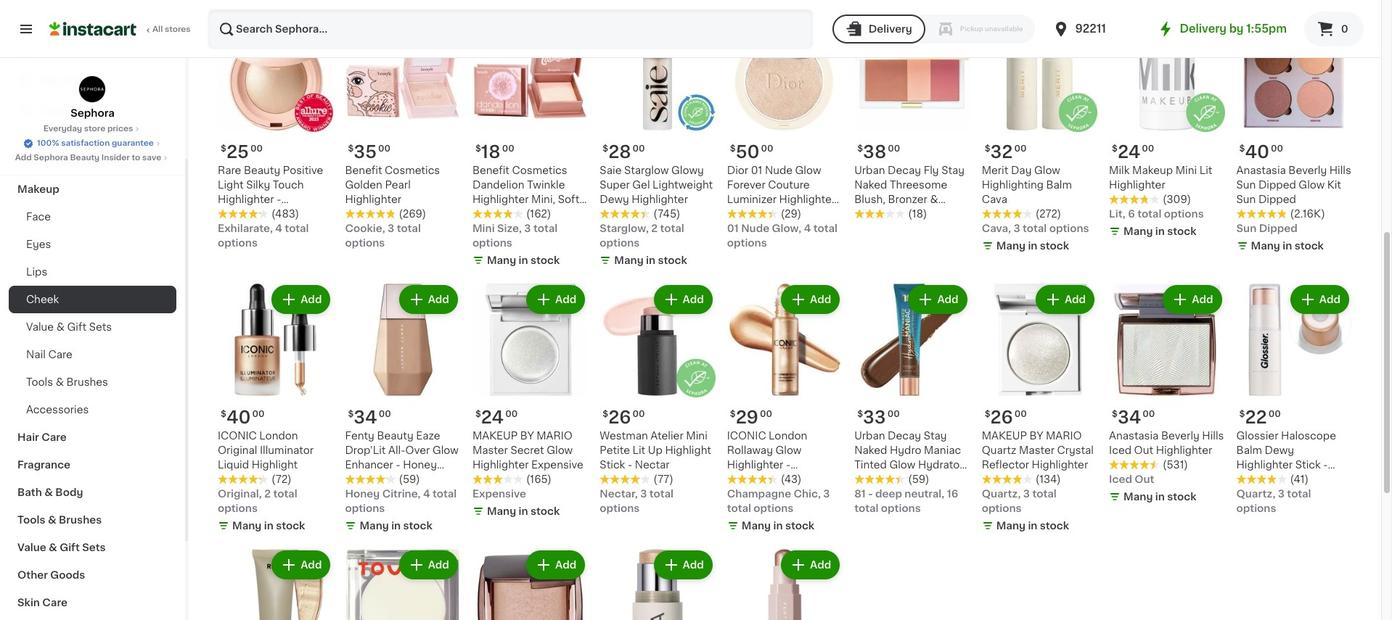 Task type: locate. For each thing, give the bounding box(es) containing it.
brushes for 1st tools & brushes link
[[66, 378, 108, 388]]

eyes link
[[9, 231, 176, 259]]

eyes
[[26, 240, 51, 250]]

product group containing 29
[[727, 282, 843, 537]]

2 by from the left
[[1030, 432, 1044, 442]]

options down 'reflector'
[[982, 504, 1022, 514]]

1 vertical spatial dewy
[[1265, 446, 1295, 456]]

anastasia up sun dipped
[[1237, 165, 1287, 176]]

1 vertical spatial dipped
[[1259, 195, 1297, 205]]

bath & body link
[[9, 479, 176, 507]]

blush,
[[855, 195, 886, 205]]

mini,
[[532, 195, 556, 205]]

many down cava,
[[997, 241, 1026, 251]]

anastasia inside anastasia beverly hills sun dipped glow kit sun dipped
[[1237, 165, 1287, 176]]

1 horizontal spatial makeup
[[1133, 165, 1174, 176]]

many down 'reflector'
[[997, 522, 1026, 532]]

nude down the powder
[[742, 224, 770, 234]]

stock down "starglow, 2 total options" at top left
[[658, 256, 687, 266]]

81 up deep
[[885, 475, 896, 485]]

options inside 'cookie, 3 total options'
[[345, 238, 385, 248]]

00 inside $ 50 00
[[761, 144, 774, 153]]

makeup right milk
[[1133, 165, 1174, 176]]

benefit for 18
[[473, 165, 510, 176]]

party
[[60, 157, 89, 167]]

$ 22 00
[[1240, 410, 1281, 426]]

stock down (165)
[[531, 507, 560, 517]]

anastasia for 34
[[1110, 432, 1159, 442]]

palette
[[914, 209, 950, 219]]

(72)
[[272, 475, 292, 485]]

many for iced out
[[1124, 493, 1153, 503]]

stock for original, 2 total options
[[276, 522, 305, 532]]

in down mini size, 3 total options
[[519, 256, 528, 266]]

total inside honey citrine, 4 total options
[[433, 490, 457, 500]]

add button for fenty beauty eaze drop'lit all-over glow enhancer - honey citrine
[[401, 287, 457, 313]]

other
[[17, 571, 48, 581]]

0 vertical spatial naked
[[855, 180, 888, 190]]

expensive down (165)
[[473, 490, 526, 500]]

& inside bath & body link
[[44, 488, 53, 498]]

2 quartz, from the left
[[1237, 490, 1276, 500]]

3 for westman atelier mini petite lit up highlight stick - nectar
[[641, 490, 647, 500]]

cosmetics inside 'benefit cosmetics golden pearl highlighter'
[[385, 165, 440, 176]]

save
[[142, 154, 161, 162]]

1 value & gift sets link from the top
[[9, 314, 176, 341]]

stock for mini size, 3 total options
[[531, 256, 560, 266]]

1 horizontal spatial anastasia
[[1237, 165, 1287, 176]]

2 benefit from the left
[[473, 165, 510, 176]]

3 for glossier haloscope balm dewy highlighter stick - quartz - pearlescent glowing shimmer
[[1279, 490, 1285, 500]]

40 for iconic
[[226, 410, 251, 426]]

highlighter up exhilarate
[[218, 195, 274, 205]]

0 horizontal spatial 26
[[609, 410, 631, 426]]

instacart logo image
[[49, 20, 137, 38]]

options down starglow,
[[600, 238, 640, 248]]

quartz inside glossier haloscope balm dewy highlighter stick - quartz - pearlescent glowing shimmer
[[1237, 475, 1272, 485]]

glow inside urban decay stay naked hydro maniac tinted glow hydrator, deep 81
[[890, 461, 916, 471]]

champagne up champagne chic, 3 total options
[[727, 475, 790, 485]]

many down sun dipped
[[1252, 241, 1281, 251]]

00 inside $ 38 00
[[888, 144, 901, 153]]

00 up anastasia beverly hills iced out highlighter
[[1143, 411, 1156, 419]]

iced
[[1110, 446, 1132, 456], [1110, 475, 1133, 485]]

mario inside makeup by mario master secret glow highlighter expensive
[[537, 432, 573, 442]]

4 inside honey citrine, 4 total options
[[423, 490, 430, 500]]

$ inside $ 25 00
[[221, 144, 226, 153]]

many in stock down iced out
[[1124, 493, 1197, 503]]

service type group
[[833, 15, 1035, 44]]

0 horizontal spatial delivery
[[869, 24, 913, 34]]

00 right 38
[[888, 144, 901, 153]]

$ up fenty
[[348, 411, 354, 419]]

benefit for 35
[[345, 165, 382, 176]]

None search field
[[208, 9, 814, 49]]

$ for fenty beauty eaze drop'lit all-over glow enhancer - honey citrine
[[348, 411, 354, 419]]

$ up makeup by mario master secret glow highlighter expensive in the bottom of the page
[[476, 411, 481, 419]]

00 for rare beauty positive light silky touch highlighter - exhilarate
[[250, 144, 263, 153]]

many down mini size, 3 total options
[[487, 256, 516, 266]]

& right bath
[[44, 488, 53, 498]]

options inside champagne chic, 3 total options
[[754, 504, 794, 514]]

2 34 from the left
[[1118, 410, 1142, 426]]

2 vertical spatial mini
[[686, 432, 708, 442]]

1 34 from the left
[[354, 410, 377, 426]]

26
[[609, 410, 631, 426], [991, 410, 1014, 426]]

dipped
[[1259, 180, 1297, 190], [1259, 195, 1297, 205], [1260, 224, 1298, 234]]

makeup by mario master secret glow highlighter expensive
[[473, 432, 584, 471]]

0 horizontal spatial hills
[[1203, 432, 1225, 442]]

many in stock down "starglow, 2 total options" at top left
[[615, 256, 687, 266]]

3 right cookie,
[[388, 224, 394, 234]]

stock down (134)
[[1040, 522, 1070, 532]]

cosmetics inside 'benefit cosmetics dandelion twinkle highlighter mini, soft nude-pink'
[[512, 165, 568, 176]]

1 london from the left
[[259, 432, 298, 442]]

1 vertical spatial iced
[[1110, 475, 1133, 485]]

0 horizontal spatial honey
[[345, 490, 380, 500]]

$ up 'reflector'
[[985, 411, 991, 419]]

0 horizontal spatial 40
[[226, 410, 251, 426]]

options down citrine
[[345, 504, 385, 514]]

total inside exhilarate, 4 total options
[[285, 224, 309, 234]]

makeup inside makeup by mario quartz master crystal reflector highlighter
[[982, 432, 1027, 442]]

beverly inside anastasia beverly hills iced out highlighter
[[1162, 432, 1200, 442]]

0 vertical spatial to
[[284, 29, 295, 39]]

stay up maniac
[[924, 432, 947, 442]]

0 horizontal spatial $ 26 00
[[603, 410, 645, 426]]

many for cava, 3 total options
[[997, 241, 1026, 251]]

add button for iconic london original illuminator liquid highlight
[[273, 287, 329, 313]]

1 horizontal spatial benefit
[[473, 165, 510, 176]]

$ 24 00
[[1113, 144, 1155, 160], [476, 410, 518, 426]]

0 vertical spatial highlight
[[665, 446, 712, 456]]

22
[[1246, 410, 1268, 426]]

0 horizontal spatial anastasia
[[1110, 432, 1159, 442]]

$ for anastasia beverly hills sun dipped glow kit sun dipped
[[1240, 144, 1246, 153]]

$ 40 00 for anastasia
[[1240, 144, 1284, 160]]

positive
[[283, 165, 323, 176]]

1 vertical spatial value & gift sets link
[[9, 534, 176, 562]]

tools for 1st tools & brushes link
[[26, 378, 53, 388]]

many down iced out
[[1124, 493, 1153, 503]]

total down (77)
[[650, 490, 674, 500]]

add button for iconic london rollaway glow highlighter - champagne chic
[[783, 287, 839, 313]]

to
[[284, 29, 295, 39], [132, 154, 140, 162]]

many in stock down mini size, 3 total options
[[487, 256, 560, 266]]

$ for saie starglow glowy super gel lightweight dewy highlighter
[[603, 144, 609, 153]]

2 stick from the left
[[1296, 461, 1321, 471]]

by up (134)
[[1030, 432, 1044, 442]]

delivery inside 'button'
[[869, 24, 913, 34]]

2 cosmetics from the left
[[512, 165, 568, 176]]

quartz, 3 total options
[[982, 490, 1057, 514], [1237, 490, 1312, 514]]

0 vertical spatial gift
[[67, 322, 87, 333]]

urban down 33
[[855, 432, 886, 442]]

$ 24 00 for makeup
[[476, 410, 518, 426]]

glossier haloscope balm dewy highlighter stick - quartz - pearlescent glowing shimmer
[[1237, 432, 1342, 500]]

glowing
[[1237, 490, 1279, 500]]

100% satisfaction guarantee button
[[23, 135, 163, 150]]

1 horizontal spatial mini
[[686, 432, 708, 442]]

hills inside anastasia beverly hills sun dipped glow kit sun dipped
[[1330, 165, 1352, 176]]

london up illuminator
[[259, 432, 298, 442]]

guarantee
[[112, 139, 154, 147]]

by inside makeup by mario quartz master crystal reflector highlighter
[[1030, 432, 1044, 442]]

0 horizontal spatial 24
[[481, 410, 504, 426]]

01 up forever
[[751, 165, 763, 176]]

0 horizontal spatial 01
[[727, 224, 739, 234]]

lit inside westman atelier mini petite lit up highlight stick - nectar
[[633, 446, 646, 456]]

1 horizontal spatial expensive
[[532, 461, 584, 471]]

london up rollaway
[[769, 432, 808, 442]]

makeup link
[[9, 176, 176, 203]]

1 vertical spatial makeup
[[17, 184, 59, 195]]

34
[[354, 410, 377, 426], [1118, 410, 1142, 426]]

1 horizontal spatial 81
[[885, 475, 896, 485]]

0 horizontal spatial quartz, 3 total options
[[982, 490, 1057, 514]]

$ inside $ 33 00
[[858, 411, 863, 419]]

(59) up citrine,
[[399, 475, 420, 485]]

anastasia up iced out
[[1110, 432, 1159, 442]]

0 horizontal spatial $ 24 00
[[476, 410, 518, 426]]

decay for 33
[[888, 432, 922, 442]]

expensive up (165)
[[532, 461, 584, 471]]

in down cava, 3 total options
[[1028, 241, 1038, 251]]

1 horizontal spatial lit
[[1200, 165, 1213, 176]]

1 champagne from the top
[[727, 475, 790, 485]]

0 vertical spatial lit
[[1200, 165, 1213, 176]]

24 for milk
[[1118, 144, 1141, 160]]

0 horizontal spatial quartz,
[[982, 490, 1021, 500]]

$ up dandelion
[[476, 144, 481, 153]]

total down (269)
[[397, 224, 421, 234]]

3 right chic,
[[824, 490, 830, 500]]

00 up all- at bottom
[[379, 411, 391, 419]]

00
[[250, 144, 263, 153], [378, 144, 391, 153], [633, 144, 645, 153], [888, 144, 901, 153], [1142, 144, 1155, 153], [502, 144, 515, 153], [761, 144, 774, 153], [1015, 144, 1027, 153], [1272, 144, 1284, 153], [252, 411, 265, 419], [379, 411, 391, 419], [633, 411, 645, 419], [888, 411, 900, 419], [1143, 411, 1156, 419], [505, 411, 518, 419], [760, 411, 773, 419], [1015, 411, 1027, 419], [1269, 411, 1281, 419]]

highlighter inside 'benefit cosmetics dandelion twinkle highlighter mini, soft nude-pink'
[[473, 195, 529, 205]]

add button for urban decay stay naked hydro maniac tinted glow hydrator, deep 81
[[910, 287, 966, 313]]

glow inside iconic london rollaway glow highlighter - champagne chic
[[776, 446, 802, 456]]

tools for 2nd tools & brushes link from the top of the page
[[17, 516, 45, 526]]

saie starglow glowy super gel lightweight dewy highlighter
[[600, 165, 713, 205]]

beverly inside anastasia beverly hills sun dipped glow kit sun dipped
[[1289, 165, 1328, 176]]

1 benefit from the left
[[345, 165, 382, 176]]

00 for urban decay fly stay naked threesome blush, bronzer & highlighter palette
[[888, 144, 901, 153]]

dewy inside saie starglow glowy super gel lightweight dewy highlighter
[[600, 195, 629, 205]]

many for sun dipped
[[1252, 241, 1281, 251]]

in for (43)
[[774, 522, 783, 532]]

iconic inside the "iconic london original illuminator liquid highlight"
[[218, 432, 257, 442]]

benefit up golden
[[345, 165, 382, 176]]

$ 26 00 for westman
[[603, 410, 645, 426]]

mini down nude-
[[473, 224, 495, 234]]

34 up fenty
[[354, 410, 377, 426]]

- down "petite"
[[628, 461, 633, 471]]

by
[[520, 432, 534, 442], [1030, 432, 1044, 442]]

nude-
[[473, 209, 505, 219]]

tools & brushes link down body
[[9, 507, 176, 534]]

0 vertical spatial hills
[[1330, 165, 1352, 176]]

0 horizontal spatial dewy
[[600, 195, 629, 205]]

2 down (745) at the top left of page
[[652, 224, 658, 234]]

1 vertical spatial $ 24 00
[[476, 410, 518, 426]]

quartz, 3 total options for 26
[[982, 490, 1057, 514]]

2 decay from the top
[[888, 432, 922, 442]]

1 horizontal spatial makeup
[[982, 432, 1027, 442]]

2 quartz, 3 total options from the left
[[1237, 490, 1312, 514]]

1 horizontal spatial $ 26 00
[[985, 410, 1027, 426]]

naked up tinted on the bottom right
[[855, 446, 888, 456]]

many in stock
[[1124, 226, 1197, 237], [997, 241, 1070, 251], [1252, 241, 1324, 251], [615, 256, 687, 266], [487, 256, 560, 266], [1124, 493, 1197, 503], [487, 507, 560, 517], [232, 522, 305, 532], [360, 522, 433, 532], [742, 522, 815, 532], [997, 522, 1070, 532]]

1 horizontal spatial quartz, 3 total options
[[1237, 490, 1312, 514]]

01
[[751, 165, 763, 176], [727, 224, 739, 234]]

expensive inside makeup by mario master secret glow highlighter expensive
[[532, 461, 584, 471]]

$ 26 00 up makeup by mario quartz master crystal reflector highlighter
[[985, 410, 1027, 426]]

2 26 from the left
[[991, 410, 1014, 426]]

stock for cava, 3 total options
[[1040, 241, 1070, 251]]

1 horizontal spatial hills
[[1330, 165, 1352, 176]]

quartz, for 22
[[1237, 490, 1276, 500]]

stock down (531)
[[1168, 493, 1197, 503]]

glow inside fenty beauty eaze drop'lit all-over glow enhancer - honey citrine
[[433, 446, 459, 456]]

1 $ 34 00 from the left
[[348, 410, 391, 426]]

26 for westman
[[609, 410, 631, 426]]

1 horizontal spatial sephora
[[71, 108, 115, 118]]

in for (531)
[[1156, 493, 1165, 503]]

2 $ 26 00 from the left
[[985, 410, 1027, 426]]

delivery for delivery by 1:55pm
[[1180, 23, 1227, 34]]

sun
[[1237, 180, 1256, 190], [1237, 195, 1256, 205], [1237, 224, 1257, 234]]

brushes
[[66, 378, 108, 388], [59, 516, 102, 526]]

00 inside $ 32 00
[[1015, 144, 1027, 153]]

3 down pearlescent
[[1279, 490, 1285, 500]]

urban for 33
[[855, 432, 886, 442]]

0 horizontal spatial beverly
[[1162, 432, 1200, 442]]

light
[[218, 180, 244, 190]]

Search field
[[209, 10, 812, 48]]

fragrance
[[17, 460, 70, 471]]

quartz, inside product group
[[1237, 490, 1276, 500]]

$ inside $ 35 00
[[348, 144, 354, 153]]

stock for starglow, 2 total options
[[658, 256, 687, 266]]

1 horizontal spatial delivery
[[1180, 23, 1227, 34]]

dior
[[727, 165, 749, 176]]

iced out
[[1110, 475, 1155, 485]]

0 vertical spatial value
[[26, 322, 54, 333]]

1 vertical spatial highlight
[[252, 461, 298, 471]]

citrine
[[345, 475, 379, 485]]

& up palette
[[931, 195, 939, 205]]

many down champagne chic, 3 total options
[[742, 522, 771, 532]]

beauty inside 'link'
[[127, 157, 165, 167]]

it
[[64, 76, 71, 86]]

0 horizontal spatial 81
[[855, 490, 866, 500]]

0 horizontal spatial benefit
[[345, 165, 382, 176]]

00 right 18
[[502, 144, 515, 153]]

$ up rare
[[221, 144, 226, 153]]

london inside iconic london rollaway glow highlighter - champagne chic
[[769, 432, 808, 442]]

cava, 3 total options
[[982, 224, 1090, 234]]

1 horizontal spatial iconic
[[727, 432, 766, 442]]

nude inside dior 01 nude glow forever couture luminizer highlighter powder
[[765, 165, 793, 176]]

1 horizontal spatial stick
[[1296, 461, 1321, 471]]

deep
[[855, 475, 883, 485]]

34 up anastasia beverly hills iced out highlighter
[[1118, 410, 1142, 426]]

benefit cosmetics dandelion twinkle highlighter mini, soft nude-pink
[[473, 165, 580, 219]]

1 mario from the left
[[537, 432, 573, 442]]

hydrator,
[[919, 461, 966, 471]]

nectar,
[[600, 490, 638, 500]]

00 right 50
[[761, 144, 774, 153]]

$ inside $ 22 00
[[1240, 411, 1246, 419]]

00 right 22
[[1269, 411, 1281, 419]]

$ inside $ 38 00
[[858, 144, 863, 153]]

0 vertical spatial value & gift sets link
[[9, 314, 176, 341]]

81 inside 81 - deep neutral, 16 total options
[[855, 490, 866, 500]]

store
[[84, 125, 105, 133]]

cosmetics
[[385, 165, 440, 176], [512, 165, 568, 176]]

chic,
[[794, 490, 821, 500]]

0 vertical spatial expensive
[[532, 461, 584, 471]]

0 horizontal spatial london
[[259, 432, 298, 442]]

many down original, 2 total options
[[232, 522, 262, 532]]

0 vertical spatial value & gift sets
[[26, 322, 112, 333]]

highlighter inside urban decay fly stay naked threesome blush, bronzer & highlighter palette
[[855, 209, 911, 219]]

(59) inside product group
[[909, 475, 930, 485]]

value & gift sets link up nail care
[[9, 314, 176, 341]]

add button for makeup by mario master secret glow highlighter expensive
[[528, 287, 584, 313]]

0 button
[[1305, 12, 1364, 46]]

- inside fenty beauty eaze drop'lit all-over glow enhancer - honey citrine
[[396, 461, 401, 471]]

0 vertical spatial stay
[[942, 165, 965, 176]]

2 inside "starglow, 2 total options"
[[652, 224, 658, 234]]

1 by from the left
[[520, 432, 534, 442]]

value for first value & gift sets link from the bottom
[[17, 543, 46, 553]]

highlight inside westman atelier mini petite lit up highlight stick - nectar
[[665, 446, 712, 456]]

3 inside 'cookie, 3 total options'
[[388, 224, 394, 234]]

1 vertical spatial champagne
[[727, 490, 792, 500]]

hair care
[[17, 433, 67, 443]]

glow right day
[[1035, 165, 1061, 176]]

stock down champagne chic, 3 total options
[[786, 522, 815, 532]]

champagne
[[727, 475, 790, 485], [727, 490, 792, 500]]

many in stock for (162)
[[487, 256, 560, 266]]

1 horizontal spatial mario
[[1046, 432, 1082, 442]]

sephora logo image
[[79, 76, 106, 103]]

1 vertical spatial tools
[[17, 516, 45, 526]]

value & gift sets
[[26, 322, 112, 333], [17, 543, 106, 553]]

1 vertical spatial nude
[[742, 224, 770, 234]]

0 horizontal spatial $ 34 00
[[348, 410, 391, 426]]

1 vertical spatial $ 40 00
[[221, 410, 265, 426]]

many down secret
[[487, 507, 516, 517]]

81
[[885, 475, 896, 485], [855, 490, 866, 500]]

0 horizontal spatial expensive
[[473, 490, 526, 500]]

1 master from the left
[[473, 446, 508, 456]]

1 stick from the left
[[600, 461, 625, 471]]

options inside 01 nude glow, 4 total options
[[727, 238, 767, 248]]

1 horizontal spatial london
[[769, 432, 808, 442]]

total down deep
[[855, 504, 879, 514]]

2 (59) from the left
[[909, 475, 930, 485]]

2 horizontal spatial 4
[[804, 224, 811, 234]]

stay inside urban decay fly stay naked threesome blush, bronzer & highlighter palette
[[942, 165, 965, 176]]

1 vertical spatial value
[[17, 543, 46, 553]]

4 down (483)
[[275, 224, 282, 234]]

&
[[931, 195, 939, 205], [56, 322, 65, 333], [56, 378, 64, 388], [44, 488, 53, 498], [48, 516, 56, 526], [49, 543, 57, 553]]

2 master from the left
[[1019, 446, 1055, 456]]

1 naked from the top
[[855, 180, 888, 190]]

$ 34 00 up fenty
[[348, 410, 391, 426]]

hair
[[17, 433, 39, 443]]

stay
[[942, 165, 965, 176], [924, 432, 947, 442]]

& down bath & body
[[48, 516, 56, 526]]

0 horizontal spatial lit
[[633, 446, 646, 456]]

urban down 38
[[855, 165, 886, 176]]

$ up golden
[[348, 144, 354, 153]]

mini for 26
[[686, 432, 708, 442]]

in for (134)
[[1028, 522, 1038, 532]]

0 horizontal spatial to
[[132, 154, 140, 162]]

iconic
[[218, 432, 257, 442], [727, 432, 766, 442]]

26 for makeup
[[991, 410, 1014, 426]]

$ inside $ 32 00
[[985, 144, 991, 153]]

many in stock down (134)
[[997, 522, 1070, 532]]

(59) for 34
[[399, 475, 420, 485]]

add button for dior 01 nude glow forever couture luminizer highlighter powder
[[783, 21, 839, 47]]

forever
[[727, 180, 766, 190]]

1 horizontal spatial 34
[[1118, 410, 1142, 426]]

stock down lit, 6 total options
[[1168, 226, 1197, 237]]

many in stock for (59)
[[360, 522, 433, 532]]

urban inside urban decay stay naked hydro maniac tinted glow hydrator, deep 81
[[855, 432, 886, 442]]

1 vertical spatial 40
[[226, 410, 251, 426]]

34 for fenty
[[354, 410, 377, 426]]

0 horizontal spatial makeup
[[473, 432, 518, 442]]

1 horizontal spatial quartz,
[[1237, 490, 1276, 500]]

$ up tinted on the bottom right
[[858, 411, 863, 419]]

care for hair care
[[42, 433, 67, 443]]

stock down (2.16k) at top
[[1295, 241, 1324, 251]]

urban
[[855, 165, 886, 176], [855, 432, 886, 442]]

out inside anastasia beverly hills iced out highlighter
[[1135, 446, 1154, 456]]

0 vertical spatial decay
[[888, 165, 922, 176]]

1 makeup from the left
[[473, 432, 518, 442]]

glow inside dior 01 nude glow forever couture luminizer highlighter powder
[[796, 165, 822, 176]]

anastasia inside anastasia beverly hills iced out highlighter
[[1110, 432, 1159, 442]]

$ 34 00
[[348, 410, 391, 426], [1113, 410, 1156, 426]]

delivery by 1:55pm link
[[1157, 20, 1287, 38]]

many in stock for (2.16k)
[[1252, 241, 1324, 251]]

highlighter up (29)
[[780, 195, 836, 205]]

1 decay from the top
[[888, 165, 922, 176]]

starglow
[[625, 165, 669, 176]]

- inside 81 - deep neutral, 16 total options
[[869, 490, 873, 500]]

total inside mini size, 3 total options
[[534, 224, 558, 234]]

$ up anastasia beverly hills sun dipped glow kit sun dipped
[[1240, 144, 1246, 153]]

mini inside milk makeup mini lit highlighter
[[1176, 165, 1198, 176]]

total inside champagne chic, 3 total options
[[727, 504, 752, 514]]

1 horizontal spatial by
[[1030, 432, 1044, 442]]

1 horizontal spatial to
[[284, 29, 295, 39]]

touch
[[273, 180, 304, 190]]

0 vertical spatial $ 40 00
[[1240, 144, 1284, 160]]

1 horizontal spatial balm
[[1237, 446, 1263, 456]]

options down (43) at the right of the page
[[754, 504, 794, 514]]

- down all- at bottom
[[396, 461, 401, 471]]

1 vertical spatial decay
[[888, 432, 922, 442]]

exhilarate, 4 total options
[[218, 224, 309, 248]]

00 for urban decay stay naked hydro maniac tinted glow hydrator, deep 81
[[888, 411, 900, 419]]

$ for milk makeup mini lit highlighter
[[1113, 144, 1118, 153]]

iconic for 40
[[218, 432, 257, 442]]

00 up the "iconic london original illuminator liquid highlight"
[[252, 411, 265, 419]]

highlighter up (745) at the top left of page
[[632, 195, 688, 205]]

$ up blush,
[[858, 144, 863, 153]]

add button
[[783, 21, 839, 47], [910, 21, 966, 47], [1038, 21, 1094, 47], [1165, 21, 1221, 47], [1292, 21, 1348, 47], [273, 287, 329, 313], [401, 287, 457, 313], [528, 287, 584, 313], [655, 287, 711, 313], [783, 287, 839, 313], [910, 287, 966, 313], [1038, 287, 1094, 313], [1165, 287, 1221, 313], [1292, 287, 1348, 313], [273, 553, 329, 579], [401, 553, 457, 579], [528, 553, 584, 579], [655, 553, 711, 579], [783, 553, 839, 579]]

powder
[[727, 209, 766, 219]]

many in stock for (531)
[[1124, 493, 1197, 503]]

$ inside $ 28 00
[[603, 144, 609, 153]]

skin
[[17, 598, 40, 609]]

$ 34 00 for fenty
[[348, 410, 391, 426]]

0 vertical spatial 01
[[751, 165, 763, 176]]

everyday store prices link
[[43, 123, 142, 135]]

2 mario from the left
[[1046, 432, 1082, 442]]

1 vertical spatial quartz
[[1237, 475, 1272, 485]]

00 right 33
[[888, 411, 900, 419]]

-
[[277, 195, 281, 205], [396, 461, 401, 471], [628, 461, 633, 471], [786, 461, 791, 471], [1324, 461, 1329, 471], [1274, 475, 1279, 485], [869, 490, 873, 500]]

hills for 40
[[1330, 165, 1352, 176]]

naked inside urban decay stay naked hydro maniac tinted glow hydrator, deep 81
[[855, 446, 888, 456]]

1 horizontal spatial dewy
[[1265, 446, 1295, 456]]

1 vertical spatial 01
[[727, 224, 739, 234]]

1 vertical spatial mini
[[473, 224, 495, 234]]

0 vertical spatial beverly
[[1289, 165, 1328, 176]]

options down size, at the top of page
[[473, 238, 513, 248]]

master left secret
[[473, 446, 508, 456]]

0 vertical spatial tools
[[26, 378, 53, 388]]

$ for makeup by mario quartz master crystal reflector highlighter
[[985, 411, 991, 419]]

4 inside 01 nude glow, 4 total options
[[804, 224, 811, 234]]

1 cosmetics from the left
[[385, 165, 440, 176]]

1 (59) from the left
[[399, 475, 420, 485]]

0 horizontal spatial 2
[[264, 490, 271, 500]]

mini right the atelier
[[686, 432, 708, 442]]

stock for sun dipped
[[1295, 241, 1324, 251]]

options down the exhilarate,
[[218, 238, 258, 248]]

many in stock down honey citrine, 4 total options
[[360, 522, 433, 532]]

2 $ 34 00 from the left
[[1113, 410, 1156, 426]]

00 for fenty beauty eaze drop'lit all-over glow enhancer - honey citrine
[[379, 411, 391, 419]]

benefit inside 'benefit cosmetics dandelion twinkle highlighter mini, soft nude-pink'
[[473, 165, 510, 176]]

options
[[1165, 209, 1204, 219], [1050, 224, 1090, 234], [218, 238, 258, 248], [345, 238, 385, 248], [600, 238, 640, 248], [473, 238, 513, 248], [727, 238, 767, 248], [218, 504, 258, 514], [345, 504, 385, 514], [600, 504, 640, 514], [881, 504, 921, 514], [754, 504, 794, 514], [982, 504, 1022, 514], [1237, 504, 1277, 514]]

2 iconic from the left
[[727, 432, 766, 442]]

2 sun from the top
[[1237, 195, 1256, 205]]

options inside 81 - deep neutral, 16 total options
[[881, 504, 921, 514]]

1 vertical spatial beverly
[[1162, 432, 1200, 442]]

00 inside $ 35 00
[[378, 144, 391, 153]]

3
[[388, 224, 394, 234], [525, 224, 531, 234], [1014, 224, 1021, 234], [641, 490, 647, 500], [824, 490, 830, 500], [1024, 490, 1030, 500], [1279, 490, 1285, 500]]

0 vertical spatial urban
[[855, 165, 886, 176]]

highlight inside the "iconic london original illuminator liquid highlight"
[[252, 461, 298, 471]]

3 for benefit cosmetics golden pearl highlighter
[[388, 224, 394, 234]]

1 $ 26 00 from the left
[[603, 410, 645, 426]]

2 urban from the top
[[855, 432, 886, 442]]

1 quartz, from the left
[[982, 490, 1021, 500]]

add button for merit day glow highlighting balm cava
[[1038, 21, 1094, 47]]

1 urban from the top
[[855, 165, 886, 176]]

stick inside westman atelier mini petite lit up highlight stick - nectar
[[600, 461, 625, 471]]

81 inside urban decay stay naked hydro maniac tinted glow hydrator, deep 81
[[885, 475, 896, 485]]

value down cheek
[[26, 322, 54, 333]]

london inside the "iconic london original illuminator liquid highlight"
[[259, 432, 298, 442]]

options inside nectar, 3 total options
[[600, 504, 640, 514]]

1 vertical spatial care
[[42, 433, 67, 443]]

1 quartz, 3 total options from the left
[[982, 490, 1057, 514]]

40
[[1246, 144, 1270, 160], [226, 410, 251, 426]]

0 vertical spatial iced
[[1110, 446, 1132, 456]]

0 horizontal spatial iconic
[[218, 432, 257, 442]]

2 london from the left
[[769, 432, 808, 442]]

2 naked from the top
[[855, 446, 888, 456]]

24
[[1118, 144, 1141, 160], [481, 410, 504, 426]]

1 iconic from the left
[[218, 432, 257, 442]]

0 horizontal spatial quartz
[[982, 446, 1017, 456]]

0 vertical spatial sephora
[[71, 108, 115, 118]]

0 vertical spatial honey
[[403, 461, 437, 471]]

26 up 'reflector'
[[991, 410, 1014, 426]]

dewy down glossier
[[1265, 446, 1295, 456]]

product group
[[218, 16, 334, 250], [727, 16, 843, 250], [855, 16, 971, 221], [982, 16, 1098, 256], [1110, 16, 1225, 242], [1237, 16, 1353, 256], [218, 282, 334, 537], [345, 282, 461, 537], [473, 282, 588, 522], [600, 282, 716, 517], [727, 282, 843, 537], [855, 282, 971, 517], [982, 282, 1098, 537], [1110, 282, 1225, 508], [1237, 282, 1353, 517], [218, 548, 334, 621], [345, 548, 461, 621], [473, 548, 588, 621], [600, 548, 716, 621], [727, 548, 843, 621]]

1 horizontal spatial (59)
[[909, 475, 930, 485]]

stock for iced out
[[1168, 493, 1197, 503]]

(59)
[[399, 475, 420, 485], [909, 475, 930, 485]]

2 champagne from the top
[[727, 490, 792, 500]]

in down original, 2 total options
[[264, 522, 274, 532]]

merit day glow highlighting balm cava
[[982, 165, 1072, 205]]

rare beauty positive light silky touch highlighter - exhilarate
[[218, 165, 323, 219]]

$ 40 00 up anastasia beverly hills sun dipped glow kit sun dipped
[[1240, 144, 1284, 160]]

0 vertical spatial mini
[[1176, 165, 1198, 176]]

00 for saie starglow glowy super gel lightweight dewy highlighter
[[633, 144, 645, 153]]

stock down original, 2 total options
[[276, 522, 305, 532]]

to inside button
[[284, 29, 295, 39]]

2 makeup from the left
[[982, 432, 1027, 442]]

0 vertical spatial tools & brushes
[[26, 378, 108, 388]]

0 vertical spatial anastasia
[[1237, 165, 1287, 176]]

in for (59)
[[392, 522, 401, 532]]

quartz
[[982, 446, 1017, 456], [1237, 475, 1272, 485]]

many in stock for (134)
[[997, 522, 1070, 532]]

product group containing 32
[[982, 16, 1098, 256]]

honey citrine, 4 total options
[[345, 490, 457, 514]]

1 iced from the top
[[1110, 446, 1132, 456]]

value & gift sets up goods
[[17, 543, 106, 553]]

00 inside $ 33 00
[[888, 411, 900, 419]]

iced down anastasia beverly hills iced out highlighter
[[1110, 475, 1133, 485]]

cosmetics up twinkle
[[512, 165, 568, 176]]

nail care
[[26, 350, 73, 360]]

iconic inside iconic london rollaway glow highlighter - champagne chic
[[727, 432, 766, 442]]

1 26 from the left
[[609, 410, 631, 426]]

3 for makeup by mario quartz master crystal reflector highlighter
[[1024, 490, 1030, 500]]



Task type: describe. For each thing, give the bounding box(es) containing it.
1 vertical spatial expensive
[[473, 490, 526, 500]]

cookie, 3 total options
[[345, 224, 421, 248]]

highlighter inside 'benefit cosmetics golden pearl highlighter'
[[345, 195, 402, 205]]

iconic for 29
[[727, 432, 766, 442]]

25
[[226, 144, 249, 160]]

- up pearlescent
[[1324, 461, 1329, 471]]

care for skin care
[[42, 598, 67, 609]]

kit
[[1328, 180, 1342, 190]]

iced inside anastasia beverly hills iced out highlighter
[[1110, 446, 1132, 456]]

product group containing 33
[[855, 282, 971, 517]]

cosmetics for 35
[[385, 165, 440, 176]]

highlighter inside makeup by mario quartz master crystal reflector highlighter
[[1032, 461, 1089, 471]]

in for (309)
[[1156, 226, 1165, 237]]

all
[[152, 25, 163, 33]]

add to cart
[[261, 29, 319, 39]]

highlighter inside anastasia beverly hills iced out highlighter
[[1156, 446, 1213, 456]]

add button for glossier haloscope balm dewy highlighter stick - quartz - pearlescent glowing shimmer
[[1292, 287, 1348, 313]]

original,
[[218, 490, 262, 500]]

highlighter inside iconic london rollaway glow highlighter - champagne chic
[[727, 461, 784, 471]]

add inside button
[[261, 29, 282, 39]]

up
[[648, 446, 663, 456]]

delivery by 1:55pm
[[1180, 23, 1287, 34]]

twinkle
[[527, 180, 565, 190]]

in for (162)
[[519, 256, 528, 266]]

beverly for 34
[[1162, 432, 1200, 442]]

body
[[55, 488, 83, 498]]

london for 29
[[769, 432, 808, 442]]

stick inside glossier haloscope balm dewy highlighter stick - quartz - pearlescent glowing shimmer
[[1296, 461, 1321, 471]]

options down (272) at the top of the page
[[1050, 224, 1090, 234]]

fragrance link
[[9, 452, 176, 479]]

2 tools & brushes link from the top
[[9, 507, 176, 534]]

many in stock for (43)
[[742, 522, 815, 532]]

(2.16k)
[[1291, 209, 1326, 219]]

total down (41)
[[1288, 490, 1312, 500]]

master inside makeup by mario quartz master crystal reflector highlighter
[[1019, 446, 1055, 456]]

16
[[947, 490, 959, 500]]

total inside 81 - deep neutral, 16 total options
[[855, 504, 879, 514]]

glow inside makeup by mario master secret glow highlighter expensive
[[547, 446, 573, 456]]

many for lit, 6 total options
[[1124, 226, 1153, 237]]

deep
[[876, 490, 903, 500]]

fenty beauty eaze drop'lit all-over glow enhancer - honey citrine
[[345, 432, 459, 485]]

holiday
[[17, 157, 58, 167]]

highlighter inside makeup by mario master secret glow highlighter expensive
[[473, 461, 529, 471]]

2 for 28
[[652, 224, 658, 234]]

add button for milk makeup mini lit highlighter
[[1165, 21, 1221, 47]]

(309)
[[1163, 195, 1192, 205]]

illuminator
[[260, 446, 314, 456]]

everyday
[[43, 125, 82, 133]]

milk
[[1110, 165, 1130, 176]]

enhancer
[[345, 461, 393, 471]]

product group containing 25
[[218, 16, 334, 250]]

$ 26 00 for makeup
[[985, 410, 1027, 426]]

$ for makeup by mario master secret glow highlighter expensive
[[476, 411, 481, 419]]

cava
[[982, 195, 1008, 205]]

2 value & gift sets link from the top
[[9, 534, 176, 562]]

00 for milk makeup mini lit highlighter
[[1142, 144, 1155, 153]]

total down (272) at the top of the page
[[1023, 224, 1047, 234]]

100% satisfaction guarantee
[[37, 139, 154, 147]]

stay inside urban decay stay naked hydro maniac tinted glow hydrator, deep 81
[[924, 432, 947, 442]]

other goods link
[[9, 562, 176, 590]]

tools & brushes for 1st tools & brushes link
[[26, 378, 108, 388]]

0 horizontal spatial makeup
[[17, 184, 59, 195]]

maniac
[[924, 446, 962, 456]]

delivery for delivery
[[869, 24, 913, 34]]

nectar
[[635, 461, 670, 471]]

golden
[[345, 180, 383, 190]]

highlighter inside milk makeup mini lit highlighter
[[1110, 180, 1166, 190]]

0 vertical spatial dipped
[[1259, 180, 1297, 190]]

product group containing 22
[[1237, 282, 1353, 517]]

in for (2.16k)
[[1283, 241, 1293, 251]]

$ 40 00 for iconic
[[221, 410, 265, 426]]

38
[[863, 144, 887, 160]]

care for nail care
[[48, 350, 73, 360]]

add button for westman atelier mini petite lit up highlight stick - nectar
[[655, 287, 711, 313]]

ready
[[91, 157, 125, 167]]

gift for first value & gift sets link from the bottom
[[60, 543, 80, 553]]

$ for iconic london original illuminator liquid highlight
[[221, 411, 226, 419]]

options down (309)
[[1165, 209, 1204, 219]]

total inside 01 nude glow, 4 total options
[[814, 224, 838, 234]]

2 vertical spatial dipped
[[1260, 224, 1298, 234]]

3 inside champagne chic, 3 total options
[[824, 490, 830, 500]]

3 inside mini size, 3 total options
[[525, 224, 531, 234]]

nectar, 3 total options
[[600, 490, 674, 514]]

00 for iconic london rollaway glow highlighter - champagne chic
[[760, 411, 773, 419]]

total inside 'cookie, 3 total options'
[[397, 224, 421, 234]]

33
[[863, 410, 886, 426]]

urban for 38
[[855, 165, 886, 176]]

- inside iconic london rollaway glow highlighter - champagne chic
[[786, 461, 791, 471]]

anastasia beverly hills iced out highlighter
[[1110, 432, 1225, 456]]

(43)
[[781, 475, 802, 485]]

rollaway
[[727, 446, 773, 456]]

(18)
[[909, 209, 928, 219]]

pearlescent
[[1281, 475, 1342, 485]]

anastasia for 40
[[1237, 165, 1287, 176]]

original
[[218, 446, 257, 456]]

in for (72)
[[264, 522, 274, 532]]

stock for lit, 6 total options
[[1168, 226, 1197, 237]]

satisfaction
[[61, 139, 110, 147]]

$ for benefit cosmetics dandelion twinkle highlighter mini, soft nude-pink
[[476, 144, 481, 153]]

options down glowing
[[1237, 504, 1277, 514]]

makeup for 24
[[473, 432, 518, 442]]

0 vertical spatial sets
[[89, 322, 112, 333]]

silky
[[246, 180, 270, 190]]

insider
[[102, 154, 130, 162]]

hydro
[[890, 446, 922, 456]]

other goods
[[17, 571, 85, 581]]

00 for dior 01 nude glow forever couture luminizer highlighter powder
[[761, 144, 774, 153]]

- left (41)
[[1274, 475, 1279, 485]]

options inside exhilarate, 4 total options
[[218, 238, 258, 248]]

01 inside dior 01 nude glow forever couture luminizer highlighter powder
[[751, 165, 763, 176]]

- inside the rare beauty positive light silky touch highlighter - exhilarate
[[277, 195, 281, 205]]

00 for westman atelier mini petite lit up highlight stick - nectar
[[633, 411, 645, 419]]

lightweight
[[653, 180, 713, 190]]

reflector
[[982, 461, 1030, 471]]

$ 24 00 for milk
[[1113, 144, 1155, 160]]

beauty inside fenty beauty eaze drop'lit all-over glow enhancer - honey citrine
[[377, 432, 414, 442]]

balm inside glossier haloscope balm dewy highlighter stick - quartz - pearlescent glowing shimmer
[[1237, 446, 1263, 456]]

3 for merit day glow highlighting balm cava
[[1014, 224, 1021, 234]]

options inside honey citrine, 4 total options
[[345, 504, 385, 514]]

lit inside milk makeup mini lit highlighter
[[1200, 165, 1213, 176]]

stock for champagne chic, 3 total options
[[786, 522, 815, 532]]

brushes for 2nd tools & brushes link from the top of the page
[[59, 516, 102, 526]]

2 iced from the top
[[1110, 475, 1133, 485]]

decay for 38
[[888, 165, 922, 176]]

in for (745)
[[646, 256, 656, 266]]

glow,
[[772, 224, 802, 234]]

3 sun from the top
[[1237, 224, 1257, 234]]

urban decay stay naked hydro maniac tinted glow hydrator, deep 81
[[855, 432, 966, 485]]

starglow,
[[600, 224, 649, 234]]

total inside nectar, 3 total options
[[650, 490, 674, 500]]

product group containing 50
[[727, 16, 843, 250]]

(134)
[[1036, 475, 1061, 485]]

1 vertical spatial sets
[[82, 543, 106, 553]]

options inside original, 2 total options
[[218, 504, 258, 514]]

champagne inside iconic london rollaway glow highlighter - champagne chic
[[727, 475, 790, 485]]

$ for merit day glow highlighting balm cava
[[985, 144, 991, 153]]

petite
[[600, 446, 630, 456]]

$ for benefit cosmetics golden pearl highlighter
[[348, 144, 354, 153]]

1 vertical spatial value & gift sets
[[17, 543, 106, 553]]

1 vertical spatial to
[[132, 154, 140, 162]]

$ for dior 01 nude glow forever couture luminizer highlighter powder
[[730, 144, 736, 153]]

tinted
[[855, 461, 887, 471]]

quartz inside makeup by mario quartz master crystal reflector highlighter
[[982, 446, 1017, 456]]

mini for 24
[[1176, 165, 1198, 176]]

1 tools & brushes link from the top
[[9, 369, 176, 396]]

00 for makeup by mario quartz master crystal reflector highlighter
[[1015, 411, 1027, 419]]

makeup for 26
[[982, 432, 1027, 442]]

add button for urban decay fly stay naked threesome blush, bronzer & highlighter palette
[[910, 21, 966, 47]]

total right the "6" on the top of the page
[[1138, 209, 1162, 219]]

pearl
[[385, 180, 411, 190]]

dewy inside glossier haloscope balm dewy highlighter stick - quartz - pearlescent glowing shimmer
[[1265, 446, 1295, 456]]

value for first value & gift sets link
[[26, 322, 54, 333]]

many for starglow, 2 total options
[[615, 256, 644, 266]]

beverly for 40
[[1289, 165, 1328, 176]]

highlighter inside glossier haloscope balm dewy highlighter stick - quartz - pearlescent glowing shimmer
[[1237, 461, 1293, 471]]

$ for urban decay stay naked hydro maniac tinted glow hydrator, deep 81
[[858, 411, 863, 419]]

mario for 24
[[537, 432, 573, 442]]

westman
[[600, 432, 648, 442]]

$ 50 00
[[730, 144, 774, 160]]

add button for anastasia beverly hills sun dipped glow kit sun dipped
[[1292, 21, 1348, 47]]

35
[[354, 144, 377, 160]]

00 for iconic london original illuminator liquid highlight
[[252, 411, 265, 419]]

4 inside exhilarate, 4 total options
[[275, 224, 282, 234]]

& inside urban decay fly stay naked threesome blush, bronzer & highlighter palette
[[931, 195, 939, 205]]

many for expensive
[[487, 507, 516, 517]]

naked inside urban decay fly stay naked threesome blush, bronzer & highlighter palette
[[855, 180, 888, 190]]

add sephora beauty insider to save
[[15, 154, 161, 162]]

stores
[[165, 25, 191, 33]]

glow inside the merit day glow highlighting balm cava
[[1035, 165, 1061, 176]]

total inside original, 2 total options
[[273, 490, 297, 500]]

champagne inside champagne chic, 3 total options
[[727, 490, 792, 500]]

& up nail care
[[56, 322, 65, 333]]

crystal
[[1058, 446, 1094, 456]]

- inside westman atelier mini petite lit up highlight stick - nectar
[[628, 461, 633, 471]]

highlighter inside dior 01 nude glow forever couture luminizer highlighter powder
[[780, 195, 836, 205]]

fenty
[[345, 432, 375, 442]]

skin care
[[17, 598, 67, 609]]

highlighter inside the rare beauty positive light silky touch highlighter - exhilarate
[[218, 195, 274, 205]]

bronzer
[[888, 195, 928, 205]]

makeup inside milk makeup mini lit highlighter
[[1133, 165, 1174, 176]]

$ 25 00
[[221, 144, 263, 160]]

honey inside fenty beauty eaze drop'lit all-over glow enhancer - honey citrine
[[403, 461, 437, 471]]

options inside mini size, 3 total options
[[473, 238, 513, 248]]

$ for urban decay fly stay naked threesome blush, bronzer & highlighter palette
[[858, 144, 863, 153]]

highlighter inside saie starglow glowy super gel lightweight dewy highlighter
[[632, 195, 688, 205]]

secret
[[511, 446, 544, 456]]

$ 34 00 for anastasia
[[1113, 410, 1156, 426]]

lips link
[[9, 259, 176, 286]]

nude inside 01 nude glow, 4 total options
[[742, 224, 770, 234]]

goods
[[50, 571, 85, 581]]

many for original, 2 total options
[[232, 522, 262, 532]]

$ 32 00
[[985, 144, 1027, 160]]

couture
[[768, 180, 810, 190]]

by for 24
[[520, 432, 534, 442]]

1 vertical spatial out
[[1135, 475, 1155, 485]]

00 for anastasia beverly hills iced out highlighter
[[1143, 411, 1156, 419]]

cheek
[[26, 295, 59, 305]]

product group containing 38
[[855, 16, 971, 221]]

super
[[600, 180, 630, 190]]

1 sun from the top
[[1237, 180, 1256, 190]]

quartz, for 26
[[982, 490, 1021, 500]]

iconic london original illuminator liquid highlight
[[218, 432, 314, 471]]

01 inside 01 nude glow, 4 total options
[[727, 224, 739, 234]]

cosmetics for 18
[[512, 165, 568, 176]]

honey inside honey citrine, 4 total options
[[345, 490, 380, 500]]

00 for benefit cosmetics dandelion twinkle highlighter mini, soft nude-pink
[[502, 144, 515, 153]]

beauty inside the rare beauty positive light silky touch highlighter - exhilarate
[[244, 165, 280, 176]]

& up other goods
[[49, 543, 57, 553]]

cava,
[[982, 224, 1012, 234]]

(269)
[[399, 209, 426, 219]]

many for quartz, 3 total options
[[997, 522, 1026, 532]]

stock for honey citrine, 4 total options
[[403, 522, 433, 532]]

(77)
[[654, 475, 674, 485]]

00 for anastasia beverly hills sun dipped glow kit sun dipped
[[1272, 144, 1284, 153]]

buy
[[41, 76, 61, 86]]

total inside "starglow, 2 total options"
[[660, 224, 685, 234]]

total down (134)
[[1033, 490, 1057, 500]]

00 for merit day glow highlighting balm cava
[[1015, 144, 1027, 153]]

options inside "starglow, 2 total options"
[[600, 238, 640, 248]]

1 vertical spatial sephora
[[34, 154, 68, 162]]

glow inside anastasia beverly hills sun dipped glow kit sun dipped
[[1299, 180, 1325, 190]]

$ 33 00
[[858, 410, 900, 426]]

day
[[1011, 165, 1032, 176]]

face link
[[9, 203, 176, 231]]

$ 35 00
[[348, 144, 391, 160]]

& up accessories
[[56, 378, 64, 388]]

add to cart button
[[230, 21, 329, 47]]

master inside makeup by mario master secret glow highlighter expensive
[[473, 446, 508, 456]]

highlighting
[[982, 180, 1044, 190]]

$ 28 00
[[603, 144, 645, 160]]

many for mini size, 3 total options
[[487, 256, 516, 266]]

$ 38 00
[[858, 144, 901, 160]]

0
[[1342, 24, 1349, 34]]

saie
[[600, 165, 622, 176]]

mini inside mini size, 3 total options
[[473, 224, 495, 234]]

balm inside the merit day glow highlighting balm cava
[[1047, 180, 1072, 190]]

many in stock for (72)
[[232, 522, 305, 532]]



Task type: vqa. For each thing, say whether or not it's contained in the screenshot.


